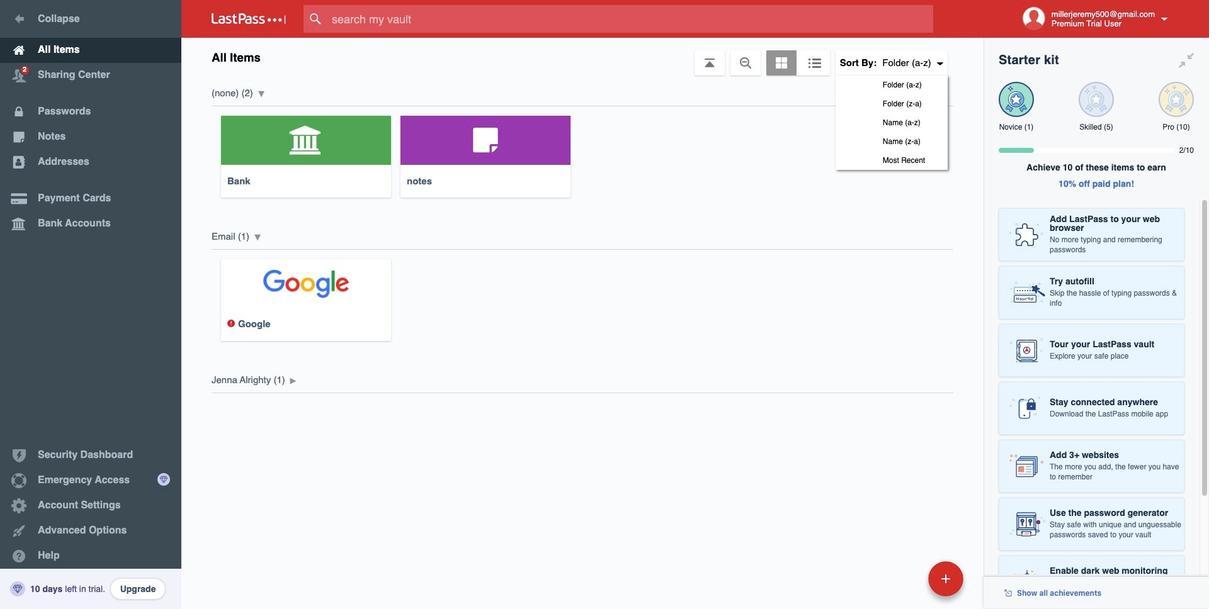 Task type: vqa. For each thing, say whether or not it's contained in the screenshot.
Vault options navigation
yes



Task type: describe. For each thing, give the bounding box(es) containing it.
new item navigation
[[842, 558, 971, 610]]

Search search field
[[304, 5, 958, 33]]

search my vault text field
[[304, 5, 958, 33]]

vault options navigation
[[181, 38, 984, 170]]

lastpass image
[[212, 13, 286, 25]]



Task type: locate. For each thing, give the bounding box(es) containing it.
new item element
[[842, 561, 968, 597]]

main navigation navigation
[[0, 0, 181, 610]]



